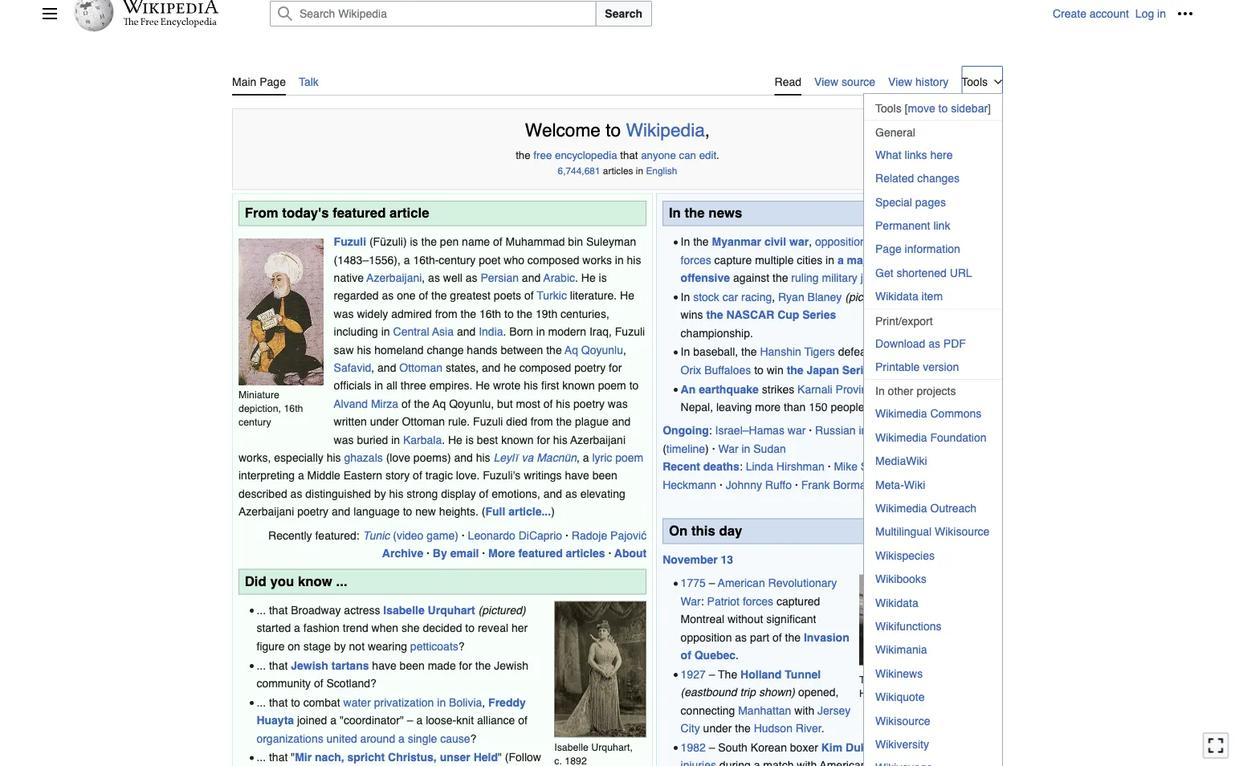 Task type: vqa. For each thing, say whether or not it's contained in the screenshot.
Norsk to the bottom
no



Task type: describe. For each thing, give the bounding box(es) containing it.
his inside states, and he composed poetry for officials in all three empires. he wrote his first known poem to alvand mirza
[[524, 379, 538, 392]]

pdf
[[944, 337, 966, 350]]

the up printable
[[873, 345, 888, 358]]

have inside have been made for the jewish community of scotland?
[[372, 659, 397, 672]]

is inside ) is the pen name of muhammad bin suleyman (1483–1556), a 16th-century poet who composed works in his native
[[410, 235, 418, 248]]

what
[[875, 148, 902, 161]]

ongoing
[[663, 424, 709, 437]]

turkic link
[[537, 289, 567, 302]]

1 jewish from the left
[[291, 659, 328, 672]]

nach,
[[315, 751, 344, 764]]

recent deaths link
[[663, 460, 740, 473]]

central asia and india
[[393, 325, 503, 338]]

mike shuster link
[[834, 460, 900, 473]]

"coordinator" –
[[340, 714, 413, 727]]

view for view source
[[814, 76, 839, 88]]

made
[[428, 659, 456, 672]]

holland inside the eastbound trip of the holland tunnel
[[859, 688, 893, 700]]

a inside a major offensive
[[838, 253, 844, 266]]

joined a "coordinator" – a loose-knit alliance of organizations united around a single cause ?
[[257, 714, 528, 745]]

what links here
[[875, 148, 953, 161]]

davies
[[920, 478, 954, 491]]

" inside " (follow
[[498, 751, 502, 764]]

. up 1982 – south korean boxer kim duk-koo suffered fatal at the right bottom of page
[[822, 722, 825, 735]]

wikimedia for wikimedia foundation
[[875, 431, 927, 444]]

wikidata item
[[875, 290, 943, 303]]

in inside the free encyclopedia that anyone can edit . 6,744,681 articles in english
[[636, 166, 643, 176]]

harald heckmann link
[[663, 460, 942, 491]]

patriot
[[707, 595, 740, 608]]

1 vertical spatial ryan
[[899, 367, 922, 379]]

a up the mir nach, spricht christus, unser held link
[[398, 732, 405, 745]]

one
[[397, 289, 416, 302]]

love.
[[456, 469, 480, 482]]

wikiversity link
[[864, 733, 1002, 756]]

1 vertical spatial series
[[842, 363, 876, 376]]

of right poets
[[524, 289, 534, 302]]

of down three
[[402, 397, 411, 410]]

the down greatest
[[461, 307, 476, 320]]

ghazals link
[[344, 451, 383, 464]]

poetry inside of the aq qoyunlu, but most of his poetry was written under ottoman rule. fuzuli died from the plague and was buried in
[[573, 397, 605, 410]]

0 vertical spatial article
[[390, 205, 429, 221]]

archive
[[382, 547, 423, 560]]

greatest
[[450, 289, 491, 302]]

his inside . born in modern iraq, fuzuli saw his homeland change hands between the
[[357, 343, 371, 356]]

saw
[[334, 343, 354, 356]]

war inside american revolutionary war
[[681, 595, 701, 608]]

(eastbound
[[681, 686, 737, 699]]

as right "described"
[[290, 487, 302, 500]]

. inside the free encyclopedia that anyone can edit . 6,744,681 articles in english
[[717, 149, 719, 161]]

in for in the myanmar civil war ,
[[681, 235, 690, 248]]

1927
[[681, 668, 706, 681]]

racing
[[741, 290, 772, 303]]

stock car racing link
[[693, 290, 772, 303]]

trip inside 1927 – the holland tunnel (eastbound trip shown)
[[740, 686, 756, 699]]

the inside have been made for the jewish community of scotland?
[[475, 659, 491, 672]]

did
[[245, 574, 266, 589]]

mediawiki link
[[864, 450, 1002, 472]]

water privatization in bolivia link
[[343, 696, 482, 709]]

, inside in stock car racing , ryan blaney (pictured) wins the nascar cup series championship. in baseball, the hanshin tigers defeat the orix buffaloes to win the japan series .
[[772, 290, 775, 303]]

an earthquake strikes karnali province
[[681, 383, 879, 395]]

in up loose-
[[437, 696, 446, 709]]

to inside ghazals (love poems) and his leylī va macnūn , a lyric poem interpreting a middle eastern story of tragic love. fuzuli's writings have been described as distinguished by his strong display of emotions, and as elevating azerbaijani poetry and language to new heights. (
[[403, 505, 412, 518]]

edit
[[699, 149, 717, 161]]

strikes
[[762, 383, 794, 395]]

of right one
[[419, 289, 428, 302]]

tools move to sidebar
[[875, 102, 988, 115]]

for for known
[[537, 433, 550, 446]]

a inside ) is the pen name of muhammad bin suleyman (1483–1556), a 16th-century poet who composed works in his native
[[404, 253, 410, 266]]

isabelle urquhart link
[[383, 604, 475, 617]]

. up 1927 – the holland tunnel (eastbound trip shown)
[[736, 649, 739, 662]]

of inside russian invasion of ukraine timeline
[[903, 424, 913, 437]]

articles inside the free encyclopedia that anyone can edit . 6,744,681 articles in english
[[603, 166, 633, 176]]

his down the story
[[389, 487, 404, 500]]

in inside personal tools navigation
[[1157, 7, 1166, 20]]

american revolutionary war
[[681, 577, 837, 608]]

in inside literature. he was widely admired from the 16th to the 19th centuries, including in
[[381, 325, 390, 338]]

been inside have been made for the jewish community of scotland?
[[400, 659, 425, 672]]

0 horizontal spatial fuzuli
[[334, 235, 366, 248]]

. up 'wikidata item'
[[885, 271, 888, 284]]

he inside states, and he composed poetry for officials in all three empires. he wrote his first known poem to alvand mirza
[[476, 379, 490, 392]]

create account link
[[1053, 7, 1129, 20]]

. born in modern iraq, fuzuli saw his homeland change hands between the
[[334, 325, 645, 356]]

1 vertical spatial forces
[[743, 595, 773, 608]]

the inside the . he is regarded as one of the greatest poets of
[[431, 289, 447, 302]]

0 horizontal spatial wikisource
[[875, 714, 930, 727]]

orix
[[681, 363, 701, 376]]

to up the free encyclopedia that anyone can edit . 6,744,681 articles in english
[[606, 120, 621, 140]]

the up born
[[517, 307, 533, 320]]

to inside literature. he was widely admired from the 16th to the 19th centuries, including in
[[504, 307, 514, 320]]

, inside ghazals (love poems) and his leylī va macnūn , a lyric poem interpreting a middle eastern story of tragic love. fuzuli's writings have been described as distinguished by his strong display of emotions, and as elevating azerbaijani poetry and language to new heights. (
[[577, 451, 580, 464]]

huayta
[[257, 714, 294, 727]]

buried
[[357, 433, 388, 446]]

loose-
[[426, 714, 456, 727]]

the inside the free encyclopedia that anyone can edit . 6,744,681 articles in english
[[516, 149, 531, 161]]

the down multiple at right
[[773, 271, 788, 284]]

widely
[[357, 307, 388, 320]]

was inside literature. he was widely admired from the 16th to the 19th centuries, including in
[[334, 307, 354, 320]]

first
[[541, 379, 559, 392]]

qoyunlu,
[[449, 397, 494, 410]]

2 horizontal spatial :
[[740, 460, 743, 473]]

timeline link
[[667, 442, 705, 455]]

... for ... that  broadway actress isabelle urquhart (pictured) started a fashion trend when she decided to reveal her figure on stage by not wearing
[[257, 604, 266, 617]]

turkic
[[537, 289, 567, 302]]

india
[[479, 325, 503, 338]]

in inside . born in modern iraq, fuzuli saw his homeland change hands between the
[[536, 325, 545, 338]]

and down the who
[[522, 271, 541, 284]]

hudson
[[754, 722, 793, 735]]

in inside states, and he composed poetry for officials in all three empires. he wrote his first known poem to alvand mirza
[[374, 379, 383, 392]]

he for . he is best known for his azerbaijani works, especially his
[[448, 433, 463, 446]]

wikibooks
[[875, 573, 927, 585]]

that for ... that jewish tartans
[[269, 659, 288, 672]]

0 vertical spatial page
[[260, 76, 286, 88]]

the inside captured montreal without significant opposition as part of the
[[785, 631, 801, 644]]

– for 1927
[[709, 668, 715, 681]]

the inside the eastbound trip of the holland tunnel
[[956, 674, 970, 686]]

the left the plague
[[556, 415, 572, 428]]

get shortened url
[[875, 266, 972, 279]]

permanent
[[875, 219, 930, 232]]

alvand
[[334, 397, 368, 410]]

by inside ghazals (love poems) and his leylī va macnūn , a lyric poem interpreting a middle eastern story of tragic love. fuzuli's writings have been described as distinguished by his strong display of emotions, and as elevating azerbaijani poetry and language to new heights. (
[[374, 487, 386, 500]]

he for . he is regarded as one of the greatest poets of
[[581, 271, 596, 284]]

as left the well
[[428, 271, 440, 284]]

. inside in stock car racing , ryan blaney (pictured) wins the nascar cup series championship. in baseball, the hanshin tigers defeat the orix buffaloes to win the japan series .
[[876, 363, 879, 376]]

multilingual wikisource
[[875, 525, 990, 538]]

and inside of the aq qoyunlu, but most of his poetry was written under ottoman rule. fuzuli died from the plague and was buried in
[[612, 415, 631, 428]]

opposition inside opposition forces
[[815, 235, 866, 248]]

(pictured) inside "... that  broadway actress isabelle urquhart (pictured) started a fashion trend when she decided to reveal her figure on stage by not wearing"
[[478, 604, 526, 617]]

in inside of the aq qoyunlu, but most of his poetry was written under ottoman rule. fuzuli died from the plague and was buried in
[[391, 433, 400, 446]]

as left elevating
[[565, 487, 577, 500]]

is for azerbaijani
[[466, 433, 474, 446]]

16th inside literature. he was widely admired from the 16th to the 19th centuries, including in
[[479, 307, 501, 320]]

0 vertical spatial wikisource
[[935, 525, 990, 538]]

wikipedia image
[[122, 0, 218, 14]]

1 vertical spatial was
[[608, 397, 628, 410]]

to inside "... that  broadway actress isabelle urquhart (pictured) started a fashion trend when she decided to reveal her figure on stage by not wearing"
[[465, 622, 475, 635]]

as up greatest
[[466, 271, 478, 284]]

jewish inside have been made for the jewish community of scotland?
[[494, 659, 528, 672]]

a up the single
[[416, 714, 423, 727]]

russian invasion of ukraine link
[[815, 424, 955, 437]]

main
[[232, 76, 256, 88]]

poets
[[494, 289, 521, 302]]

composed inside ) is the pen name of muhammad bin suleyman (1483–1556), a 16th-century poet who composed works in his native
[[528, 253, 579, 266]]

opposition forces link
[[681, 235, 866, 266]]

under inside of the aq qoyunlu, but most of his poetry was written under ottoman rule. fuzuli died from the plague and was buried in
[[370, 415, 399, 428]]

1 " from the left
[[291, 751, 295, 764]]

trip inside the eastbound trip of the holland tunnel
[[928, 674, 942, 686]]

nominate
[[893, 496, 944, 509]]

0 horizontal spatial :
[[701, 595, 704, 608]]

fuzuli inside of the aq qoyunlu, but most of his poetry was written under ottoman rule. fuzuli died from the plague and was buried in
[[473, 415, 503, 428]]

... for ... that to combat water privatization in bolivia ,
[[257, 696, 266, 709]]

poem inside states, and he composed poetry for officials in all three empires. he wrote his first known poem to alvand mirza
[[598, 379, 626, 392]]

she
[[402, 622, 420, 635]]

his inside ) is the pen name of muhammad bin suleyman (1483–1556), a 16th-century poet who composed works in his native
[[627, 253, 641, 266]]

(1483–1556),
[[334, 253, 401, 266]]

a left lyric
[[583, 451, 589, 464]]

is for the
[[599, 271, 607, 284]]

. inside . born in modern iraq, fuzuli saw his homeland change hands between the
[[503, 325, 506, 338]]

that for ... that  broadway actress isabelle urquhart (pictured) started a fashion trend when she decided to reveal her figure on stage by not wearing
[[269, 604, 288, 617]]

war in sudan link
[[718, 442, 786, 455]]

for for poetry
[[609, 361, 622, 374]]

view source
[[814, 76, 876, 88]]

meta-wiki link
[[864, 473, 1002, 496]]

related changes
[[875, 172, 960, 185]]

offensive
[[681, 271, 730, 284]]

0 horizontal spatial ?
[[458, 640, 465, 653]]

his up middle
[[327, 451, 341, 464]]

change
[[427, 343, 464, 356]]

create account log in
[[1053, 7, 1166, 20]]

, inside , nepal, leaving more than 150 people dead.
[[879, 383, 883, 395]]

? inside joined a "coordinator" – a loose-knit alliance of organizations united around a single cause ?
[[470, 732, 477, 745]]

1 horizontal spatial article
[[964, 496, 997, 509]]

a up united
[[330, 714, 337, 727]]

nominate an article
[[893, 496, 997, 509]]

christus,
[[388, 751, 437, 764]]

. inside the . he is regarded as one of the greatest poets of
[[575, 271, 578, 284]]

of down the first
[[543, 397, 553, 410]]

the inside the eastbound trip of the holland tunnel
[[859, 674, 876, 686]]

story
[[385, 469, 410, 482]]

16th inside miniature depiction, 16th century
[[284, 403, 303, 414]]

myanmar
[[712, 235, 761, 248]]

isabelle inside isabelle urquhart, c. 1892
[[554, 741, 589, 753]]

the up south
[[735, 722, 751, 735]]

from inside of the aq qoyunlu, but most of his poetry was written under ottoman rule. fuzuli died from the plague and was buried in
[[531, 415, 553, 428]]

his down best
[[476, 451, 490, 464]]

a down especially
[[298, 469, 304, 482]]

the up buffaloes on the right of page
[[741, 345, 757, 358]]

of the aq qoyunlu, but most of his poetry was written under ottoman rule. fuzuli died from the plague and was buried in
[[334, 397, 631, 446]]

holland inside 1927 – the holland tunnel (eastbound trip shown)
[[741, 668, 782, 681]]

pages
[[915, 195, 946, 208]]

states,
[[446, 361, 479, 374]]

the inside ) is the pen name of muhammad bin suleyman (1483–1556), a 16th-century poet who composed works in his native
[[421, 235, 437, 248]]

related changes link
[[864, 167, 1002, 189]]

more featured articles
[[488, 547, 605, 560]]

1 horizontal spatial war
[[718, 442, 739, 455]]

in up the ruling military junta link at the top right
[[826, 253, 834, 266]]

deaths
[[703, 460, 740, 473]]

1775 link
[[681, 577, 706, 590]]

his inside of the aq qoyunlu, but most of his poetry was written under ottoman rule. fuzuli died from the plague and was buried in
[[556, 397, 570, 410]]

of down love.
[[479, 487, 489, 500]]

have been made for the jewish community of scotland?
[[257, 659, 528, 690]]

miniature
[[239, 389, 279, 400]]

fuzuli inside . born in modern iraq, fuzuli saw his homeland change hands between the
[[615, 325, 645, 338]]

forces inside opposition forces
[[681, 253, 711, 266]]

the down the in the news
[[693, 235, 709, 248]]

urquhart
[[428, 604, 475, 617]]

0 vertical spatial (
[[369, 235, 373, 248]]

recent
[[663, 460, 700, 473]]

of up strong on the left bottom of page
[[413, 469, 422, 482]]

... for ... that " mir nach, spricht christus, unser held
[[257, 751, 266, 764]]

in down the israel–hamas
[[742, 442, 750, 455]]

poetry inside ghazals (love poems) and his leylī va macnūn , a lyric poem interpreting a middle eastern story of tragic love. fuzuli's writings have been described as distinguished by his strong display of emotions, and as elevating azerbaijani poetry and language to new heights. (
[[297, 505, 329, 518]]

0 vertical spatial war
[[790, 235, 809, 248]]

combat
[[303, 696, 340, 709]]

aq qoyunlu link
[[565, 343, 623, 356]]

. he is regarded as one of the greatest poets of
[[334, 271, 607, 302]]

wikimedia for wikimedia commons
[[875, 407, 927, 420]]

1 horizontal spatial under
[[703, 722, 732, 735]]

strong
[[407, 487, 438, 500]]

the inside 1927 – the holland tunnel (eastbound trip shown)
[[718, 668, 737, 681]]

– for 1982
[[709, 741, 715, 754]]

been inside ghazals (love poems) and his leylī va macnūn , a lyric poem interpreting a middle eastern story of tragic love. fuzuli's writings have been described as distinguished by his strong display of emotions, and as elevating azerbaijani poetry and language to new heights. (
[[593, 469, 618, 482]]

ottoman inside the aq qoyunlu , safavid , and ottoman
[[399, 361, 443, 374]]

2 vertical spatial was
[[334, 433, 354, 446]]

unser
[[440, 751, 470, 764]]

in up orix
[[681, 345, 690, 358]]

tools for tools move to sidebar
[[875, 102, 902, 115]]

view for view history
[[888, 76, 913, 88]]

english
[[646, 166, 677, 176]]

1 vertical spatial articles
[[566, 547, 605, 560]]

1 horizontal spatial :
[[709, 424, 712, 437]]

wikidata for wikidata item
[[875, 290, 919, 303]]

1 horizontal spatial blaney
[[925, 367, 955, 379]]

commons
[[930, 407, 982, 420]]

the left news
[[685, 205, 705, 221]]

by email link
[[433, 547, 479, 560]]

aq inside of the aq qoyunlu, but most of his poetry was written under ottoman rule. fuzuli died from the plague and was buried in
[[433, 397, 446, 410]]

as inside the . he is regarded as one of the greatest poets of
[[382, 289, 394, 302]]

. inside the . he is best known for his azerbaijani works, especially his
[[442, 433, 445, 446]]

va
[[522, 451, 534, 464]]

by inside "... that  broadway actress isabelle urquhart (pictured) started a fashion trend when she decided to reveal her figure on stage by not wearing"
[[334, 640, 346, 653]]



Task type: locate. For each thing, give the bounding box(es) containing it.
:
[[709, 424, 712, 437], [740, 460, 743, 473], [701, 595, 704, 608]]

poetry down the aq qoyunlu link
[[574, 361, 606, 374]]

1 vertical spatial featured
[[518, 547, 563, 560]]

persian link
[[481, 271, 519, 284]]

1927 link
[[681, 668, 706, 681]]

1 horizontal spatial have
[[565, 469, 589, 482]]

log in and more options image
[[1177, 6, 1193, 22]]

in
[[1157, 7, 1166, 20], [636, 166, 643, 176], [615, 253, 624, 266], [826, 253, 834, 266], [381, 325, 390, 338], [536, 325, 545, 338], [374, 379, 383, 392], [391, 433, 400, 446], [742, 442, 750, 455], [437, 696, 446, 709]]

ryan inside in stock car racing , ryan blaney (pictured) wins the nascar cup series championship. in baseball, the hanshin tigers defeat the orix buffaloes to win the japan series .
[[778, 290, 804, 303]]

(pictured) inside in stock car racing , ryan blaney (pictured) wins the nascar cup series championship. in baseball, the hanshin tigers defeat the orix buffaloes to win the japan series .
[[845, 290, 893, 303]]

1 horizontal spatial for
[[537, 433, 550, 446]]

of inside have been made for the jewish community of scotland?
[[314, 677, 323, 690]]

0 vertical spatial for
[[609, 361, 622, 374]]

wikidata for wikidata
[[875, 596, 919, 609]]

projects
[[917, 385, 956, 398]]

that for ... that to combat water privatization in bolivia ,
[[269, 696, 288, 709]]

shown)
[[759, 686, 795, 699]]

Search search field
[[251, 1, 1053, 27]]

that for ... that " mir nach, spricht christus, unser held
[[269, 751, 288, 764]]

printable version link
[[864, 356, 1002, 378]]

century inside ) is the pen name of muhammad bin suleyman (1483–1556), a 16th-century poet who composed works in his native
[[439, 253, 476, 266]]

articles down encyclopedia
[[603, 166, 633, 176]]

1 wikidata from the top
[[875, 290, 919, 303]]

from
[[245, 205, 278, 221]]

of
[[493, 235, 503, 248], [419, 289, 428, 302], [524, 289, 534, 302], [402, 397, 411, 410], [543, 397, 553, 410], [903, 424, 913, 437], [413, 469, 422, 482], [479, 487, 489, 500], [773, 631, 782, 644], [681, 649, 691, 662], [945, 674, 953, 686], [314, 677, 323, 690], [518, 714, 528, 727]]

her
[[512, 622, 528, 635]]

1 vertical spatial composed
[[519, 361, 571, 374]]

1 horizontal spatial 16th
[[479, 307, 501, 320]]

century up the well
[[439, 253, 476, 266]]

– right 1982 link
[[709, 741, 715, 754]]

1 horizontal spatial holland
[[859, 688, 893, 700]]

1 wikimedia from the top
[[875, 407, 927, 420]]

cause
[[440, 732, 470, 745]]

is left best
[[466, 433, 474, 446]]

1 vertical spatial (
[[482, 505, 485, 518]]

1 horizontal spatial ryan
[[899, 367, 922, 379]]

aq down empires. on the left of page
[[433, 397, 446, 410]]

war up cities
[[790, 235, 809, 248]]

)
[[403, 235, 407, 248], [551, 505, 555, 518]]

1 vertical spatial isabelle
[[554, 741, 589, 753]]

1 vertical spatial (pictured)
[[478, 604, 526, 617]]

that
[[620, 149, 638, 161], [269, 604, 288, 617], [269, 659, 288, 672], [269, 696, 288, 709], [269, 751, 288, 764]]

0 vertical spatial from
[[435, 307, 458, 320]]

he up qoyunlu,
[[476, 379, 490, 392]]

manhattan with
[[738, 704, 818, 717]]

without
[[728, 613, 763, 626]]

1 vertical spatial :
[[740, 460, 743, 473]]

in down 19th
[[536, 325, 545, 338]]

is down works
[[599, 271, 607, 284]]

muhammad
[[506, 235, 565, 248]]

in
[[669, 205, 681, 221], [681, 235, 690, 248], [681, 290, 690, 303], [681, 345, 690, 358], [875, 385, 885, 398]]

tools for tools
[[962, 76, 988, 88]]

2 vertical spatial poetry
[[297, 505, 329, 518]]

and up love.
[[454, 451, 473, 464]]

an
[[947, 496, 960, 509]]

0 horizontal spatial "
[[291, 751, 295, 764]]

known inside the . he is best known for his azerbaijani works, especially his
[[501, 433, 534, 446]]

but
[[497, 397, 513, 410]]

linda
[[746, 460, 773, 473]]

wikimedia foundation link
[[864, 426, 1002, 449]]

he inside the . he is regarded as one of the greatest poets of
[[581, 271, 596, 284]]

that up huayta
[[269, 696, 288, 709]]

azerbaijani link
[[367, 271, 422, 284]]

his up macnūn in the bottom left of the page
[[553, 433, 568, 446]]

by email
[[433, 547, 479, 560]]

(pictured)
[[845, 290, 893, 303], [478, 604, 526, 617]]

1 horizontal spatial jewish
[[494, 659, 528, 672]]

1 vertical spatial for
[[537, 433, 550, 446]]

in down english
[[669, 205, 681, 221]]

1 vertical spatial page
[[875, 243, 902, 256]]

of inside the eastbound trip of the holland tunnel
[[945, 674, 953, 686]]

wikimania
[[875, 643, 927, 656]]

to inside in stock car racing , ryan blaney (pictured) wins the nascar cup series championship. in baseball, the hanshin tigers defeat the orix buffaloes to win the japan series .
[[754, 363, 764, 376]]

the down "quebec"
[[718, 668, 737, 681]]

ryan blaney in may 2023 image
[[899, 235, 997, 364]]

move to sidebar button
[[905, 102, 991, 115]]

article right an
[[964, 496, 997, 509]]

is inside the . he is best known for his azerbaijani works, especially his
[[466, 433, 474, 446]]

0 vertical spatial was
[[334, 307, 354, 320]]

from up central asia and india
[[435, 307, 458, 320]]

1927 – the holland tunnel (eastbound trip shown)
[[681, 668, 821, 699]]

literature.
[[570, 289, 617, 302]]

1 vertical spatial wikidata
[[875, 596, 919, 609]]

mir nach, spricht christus, unser held link
[[295, 751, 498, 764]]

his up most
[[524, 379, 538, 392]]

3 – from the top
[[709, 741, 715, 754]]

0 horizontal spatial (
[[369, 235, 373, 248]]

ryan blaney
[[899, 367, 955, 379]]

? down decided
[[458, 640, 465, 653]]

0 horizontal spatial isabelle
[[383, 604, 425, 617]]

general
[[875, 126, 915, 139]]

2 vertical spatial is
[[466, 433, 474, 446]]

fuzuli's
[[483, 469, 521, 482]]

is inside the . he is regarded as one of the greatest poets of
[[599, 271, 607, 284]]

the down three
[[414, 397, 430, 410]]

korean
[[751, 741, 787, 754]]

in for in stock car racing , ryan blaney (pictured) wins the nascar cup series championship. in baseball, the hanshin tigers defeat the orix buffaloes to win the japan series .
[[681, 290, 690, 303]]

captured
[[777, 595, 820, 608]]

azerbaijani down "described"
[[239, 505, 294, 518]]

– for 1775
[[709, 577, 715, 590]]

as inside captured montreal without significant opposition as part of the
[[735, 631, 747, 644]]

3 ... from the top
[[257, 696, 266, 709]]

1 vertical spatial tunnel
[[896, 688, 926, 700]]

isabelle urquhart, c. 1892 image
[[554, 601, 647, 738]]

personal tools navigation
[[1053, 1, 1198, 27]]

poem inside ghazals (love poems) and his leylī va macnūn , a lyric poem interpreting a middle eastern story of tragic love. fuzuli's writings have been described as distinguished by his strong display of emotions, and as elevating azerbaijani poetry and language to new heights. (
[[615, 451, 644, 464]]

free link
[[534, 149, 552, 161]]

harald heckmann
[[663, 460, 942, 491]]

. up poems)
[[442, 433, 445, 446]]

in up (love
[[391, 433, 400, 446]]

1 horizontal spatial "
[[498, 751, 502, 764]]

) inside ) is the pen name of muhammad bin suleyman (1483–1556), a 16th-century poet who composed works in his native
[[403, 235, 407, 248]]

century inside miniature depiction, 16th century
[[239, 417, 271, 428]]

1 horizontal spatial by
[[374, 487, 386, 500]]

azerbaijani inside the . he is best known for his azerbaijani works, especially his
[[570, 433, 626, 446]]

0 horizontal spatial trip
[[740, 686, 756, 699]]

of down the ... that jewish tartans
[[314, 677, 323, 690]]

of inside captured montreal without significant opposition as part of the
[[773, 631, 782, 644]]

0 vertical spatial 16th
[[479, 307, 501, 320]]

and down distinguished
[[332, 505, 350, 518]]

1 horizontal spatial known
[[562, 379, 595, 392]]

2 vertical spatial wikimedia
[[875, 502, 927, 515]]

city
[[681, 722, 700, 735]]

the inside . born in modern iraq, fuzuli saw his homeland change hands between the
[[546, 343, 562, 356]]

1 horizontal spatial trip
[[928, 674, 942, 686]]

– inside 1927 – the holland tunnel (eastbound trip shown)
[[709, 668, 715, 681]]

0 horizontal spatial jewish
[[291, 659, 328, 672]]

composed
[[528, 253, 579, 266], [519, 361, 571, 374]]

anyone
[[641, 149, 676, 161]]

1 horizontal spatial isabelle
[[554, 741, 589, 753]]

cities
[[797, 253, 823, 266]]

in left all
[[374, 379, 383, 392]]

have inside ghazals (love poems) and his leylī va macnūn , a lyric poem interpreting a middle eastern story of tragic love. fuzuli's writings have been described as distinguished by his strong display of emotions, and as elevating azerbaijani poetry and language to new heights. (
[[565, 469, 589, 482]]

0 horizontal spatial been
[[400, 659, 425, 672]]

blaney inside in stock car racing , ryan blaney (pictured) wins the nascar cup series championship. in baseball, the hanshin tigers defeat the orix buffaloes to win the japan series .
[[808, 290, 842, 303]]

in for in other projects
[[875, 385, 885, 398]]

and inside the aq qoyunlu , safavid , and ottoman
[[378, 361, 396, 374]]

to inside tools move to sidebar
[[939, 102, 948, 115]]

of inside invasion of quebec
[[681, 649, 691, 662]]

c. 1892
[[554, 755, 587, 766]]

1 vertical spatial wikimedia
[[875, 431, 927, 444]]

he for literature. he was widely admired from the 16th to the 19th centuries, including in
[[620, 289, 634, 302]]

6,744,681 link
[[558, 166, 600, 176]]

ghazals (love poems) and his leylī va macnūn , a lyric poem interpreting a middle eastern story of tragic love. fuzuli's writings have been described as distinguished by his strong display of emotions, and as elevating azerbaijani poetry and language to new heights. (
[[239, 451, 644, 518]]

1 horizontal spatial tunnel
[[896, 688, 926, 700]]

0 horizontal spatial )
[[403, 235, 407, 248]]

war up deaths
[[718, 442, 739, 455]]

1 vertical spatial opposition
[[681, 631, 732, 644]]

: up 'johnny'
[[740, 460, 743, 473]]

heckmann
[[663, 478, 717, 491]]

3 wikimedia from the top
[[875, 502, 927, 515]]

the down hanshin tigers 'link'
[[787, 363, 804, 376]]

0 horizontal spatial 16th
[[284, 403, 303, 414]]

0 vertical spatial featured
[[333, 205, 386, 221]]

day
[[719, 523, 742, 539]]

karbala
[[403, 433, 442, 446]]

ottoman link
[[399, 361, 443, 374]]

1 vertical spatial article
[[964, 496, 997, 509]]

ottoman up three
[[399, 361, 443, 374]]

1775 –
[[681, 577, 718, 590]]

as left the pdf in the top of the page
[[929, 337, 940, 350]]

the down modern
[[546, 343, 562, 356]]

of up wikiquote link
[[945, 674, 953, 686]]

1 horizontal spatial wikisource
[[935, 525, 990, 538]]

of inside ) is the pen name of muhammad bin suleyman (1483–1556), a 16th-century poet who composed works in his native
[[493, 235, 503, 248]]

2 wikimedia from the top
[[875, 431, 927, 444]]

was down written
[[334, 433, 354, 446]]

composed up arabic link
[[528, 253, 579, 266]]

the left eastbound
[[859, 674, 876, 686]]

the down the well
[[431, 289, 447, 302]]

1 horizontal spatial featured
[[518, 547, 563, 560]]

printable
[[875, 360, 920, 373]]

leonardo
[[468, 529, 515, 542]]

4 ... from the top
[[257, 751, 266, 764]]

composed inside states, and he composed poetry for officials in all three empires. he wrote his first known poem to alvand mirza
[[519, 361, 571, 374]]

safavid link
[[334, 361, 371, 374]]

from inside literature. he was widely admired from the 16th to the 19th centuries, including in
[[435, 307, 458, 320]]

1 vertical spatial by
[[334, 640, 346, 653]]

0 horizontal spatial tools
[[875, 102, 902, 115]]

( inside ghazals (love poems) and his leylī va macnūn , a lyric poem interpreting a middle eastern story of tragic love. fuzuli's writings have been described as distinguished by his strong display of emotions, and as elevating azerbaijani poetry and language to new heights. (
[[482, 505, 485, 518]]

0 horizontal spatial century
[[239, 417, 271, 428]]

trip up wikiquote link
[[928, 674, 942, 686]]

1 vertical spatial century
[[239, 417, 271, 428]]

2 " from the left
[[498, 751, 502, 764]]

ottoman up karbala
[[402, 415, 445, 428]]

0 vertical spatial tools
[[962, 76, 988, 88]]

0 horizontal spatial series
[[803, 308, 836, 321]]

( right heights.
[[482, 505, 485, 518]]

multilingual
[[875, 525, 932, 538]]

war down than
[[788, 424, 806, 437]]

the up championship.
[[706, 308, 723, 321]]

... for ... that jewish tartans
[[257, 659, 266, 672]]

1 – from the top
[[709, 577, 715, 590]]

0 vertical spatial been
[[593, 469, 618, 482]]

frank borman link
[[801, 478, 873, 491]]

other
[[888, 385, 914, 398]]

0 horizontal spatial the
[[718, 668, 737, 681]]

ryan up in other projects at bottom right
[[899, 367, 922, 379]]

a up military
[[838, 253, 844, 266]]

special pages link
[[864, 191, 1002, 213]]

0 horizontal spatial article
[[390, 205, 429, 221]]

1 vertical spatial azerbaijani
[[570, 433, 626, 446]]

2 vertical spatial :
[[701, 595, 704, 608]]

featured
[[333, 205, 386, 221], [518, 547, 563, 560]]

known inside states, and he composed poetry for officials in all three empires. he wrote his first known poem to alvand mirza
[[562, 379, 595, 392]]

log
[[1136, 7, 1154, 20]]

0 vertical spatial wikidata
[[875, 290, 919, 303]]

opposition inside captured montreal without significant opposition as part of the
[[681, 631, 732, 644]]

wearing
[[368, 640, 407, 653]]

isabelle up c. 1892
[[554, 741, 589, 753]]

0 vertical spatial azerbaijani
[[367, 271, 422, 284]]

and up all
[[378, 361, 396, 374]]

war
[[790, 235, 809, 248], [788, 424, 806, 437]]

for inside have been made for the jewish community of scotland?
[[459, 659, 472, 672]]

füzuli
[[373, 235, 403, 248]]

recent deaths :
[[663, 460, 746, 473]]

1 vertical spatial blaney
[[925, 367, 955, 379]]

0 vertical spatial )
[[403, 235, 407, 248]]

that inside the free encyclopedia that anyone can edit . 6,744,681 articles in english
[[620, 149, 638, 161]]

2 ... from the top
[[257, 659, 266, 672]]

to inside states, and he composed poetry for officials in all three empires. he wrote his first known poem to alvand mirza
[[629, 379, 639, 392]]

tools up general
[[875, 102, 902, 115]]

2 vertical spatial for
[[459, 659, 472, 672]]

– up (eastbound
[[709, 668, 715, 681]]

0 vertical spatial century
[[439, 253, 476, 266]]

fuzuli up best
[[473, 415, 503, 428]]

0 horizontal spatial tunnel
[[785, 668, 821, 681]]

1 horizontal spatial is
[[466, 433, 474, 446]]

1 horizontal spatial azerbaijani
[[367, 271, 422, 284]]

and right asia
[[457, 325, 476, 338]]

in down widely
[[381, 325, 390, 338]]

and down writings
[[544, 487, 562, 500]]

poetry inside states, and he composed poetry for officials in all three empires. he wrote his first known poem to alvand mirza
[[574, 361, 606, 374]]

articles down radoje
[[566, 547, 605, 560]]

azerbaijani up one
[[367, 271, 422, 284]]

download as pdf link
[[864, 332, 1002, 354]]

0 horizontal spatial blaney
[[808, 290, 842, 303]]

. left born
[[503, 325, 506, 338]]

0 vertical spatial have
[[565, 469, 589, 482]]

2 wikidata from the top
[[875, 596, 919, 609]]

1 vertical spatial been
[[400, 659, 425, 672]]

0 vertical spatial forces
[[681, 253, 711, 266]]

... down organizations
[[257, 751, 266, 764]]

freddy huayta
[[257, 696, 526, 727]]

more featured articles link
[[488, 547, 605, 560]]

the free encyclopedia image
[[123, 18, 217, 28]]

a inside "... that  broadway actress isabelle urquhart (pictured) started a fashion trend when she decided to reveal her figure on stage by not wearing"
[[294, 622, 300, 635]]

of inside joined a "coordinator" – a loose-knit alliance of organizations united around a single cause ?
[[518, 714, 528, 727]]

1 view from the left
[[814, 76, 839, 88]]

to left reveal
[[465, 622, 475, 635]]

in up dead.
[[875, 385, 885, 398]]

0 vertical spatial ?
[[458, 640, 465, 653]]

of down freddy
[[518, 714, 528, 727]]

1 horizontal spatial page
[[875, 243, 902, 256]]

israel–hamas war
[[715, 424, 806, 437]]

Search Wikipedia search field
[[270, 1, 596, 27]]

0 vertical spatial by
[[374, 487, 386, 500]]

isabelle up she
[[383, 604, 425, 617]]

united
[[327, 732, 357, 745]]

0 horizontal spatial under
[[370, 415, 399, 428]]

1 vertical spatial known
[[501, 433, 534, 446]]

fullscreen image
[[1208, 738, 1224, 754]]

1 horizontal spatial )
[[551, 505, 555, 518]]

wikimedia down meta-wiki
[[875, 502, 927, 515]]

1 vertical spatial war
[[681, 595, 701, 608]]

johnny
[[726, 478, 762, 491]]

0 horizontal spatial war
[[681, 595, 701, 608]]

2 horizontal spatial azerbaijani
[[570, 433, 626, 446]]

rule.
[[448, 415, 470, 428]]

0 vertical spatial is
[[410, 235, 418, 248]]

manhattan link
[[738, 704, 791, 717]]

page up "get"
[[875, 243, 902, 256]]

1 ... from the top
[[257, 604, 266, 617]]

1775
[[681, 577, 706, 590]]

aq inside the aq qoyunlu , safavid , and ottoman
[[565, 343, 578, 356]]

2 jewish from the left
[[494, 659, 528, 672]]

in for in the news
[[669, 205, 681, 221]]

1 horizontal spatial view
[[888, 76, 913, 88]]

2 – from the top
[[709, 668, 715, 681]]

main content containing welcome to
[[226, 59, 1010, 766]]

in left english
[[636, 166, 643, 176]]

1 vertical spatial tools
[[875, 102, 902, 115]]

boxer
[[790, 741, 818, 754]]

1 vertical spatial war
[[788, 424, 806, 437]]

and inside states, and he composed poetry for officials in all three empires. he wrote his first known poem to alvand mirza
[[482, 361, 501, 374]]

1 vertical spatial fuzuli
[[615, 325, 645, 338]]

azerbaijani inside ghazals (love poems) and his leylī va macnūn , a lyric poem interpreting a middle eastern story of tragic love. fuzuli's writings have been described as distinguished by his strong display of emotions, and as elevating azerbaijani poetry and language to new heights. (
[[239, 505, 294, 518]]

tunnel inside the eastbound trip of the holland tunnel
[[896, 688, 926, 700]]

tragic
[[425, 469, 453, 482]]

plague
[[575, 415, 609, 428]]

ottoman inside of the aq qoyunlu, but most of his poetry was written under ottoman rule. fuzuli died from the plague and was buried in
[[402, 415, 445, 428]]

war down 1775 link
[[681, 595, 701, 608]]

the up wikiquote link
[[956, 674, 970, 686]]

in down the in the news
[[681, 235, 690, 248]]

for inside the . he is best known for his azerbaijani works, especially his
[[537, 433, 550, 446]]

his down suleyman
[[627, 253, 641, 266]]

0 horizontal spatial by
[[334, 640, 346, 653]]

) up dicaprio
[[551, 505, 555, 518]]

1 vertical spatial ?
[[470, 732, 477, 745]]

) is the pen name of muhammad bin suleyman (1483–1556), a 16th-century poet who composed works in his native
[[334, 235, 641, 284]]

wikimedia for wikimedia outreach
[[875, 502, 927, 515]]

captured montreal without significant opposition as part of the
[[681, 595, 820, 644]]

1 vertical spatial )
[[551, 505, 555, 518]]

0 horizontal spatial ryan
[[778, 290, 804, 303]]

article up füzuli
[[390, 205, 429, 221]]

wikimedia down other
[[875, 407, 927, 420]]

known right the first
[[562, 379, 595, 392]]

wikisource link
[[864, 709, 1002, 732]]

0 vertical spatial articles
[[603, 166, 633, 176]]

to down community
[[291, 696, 300, 709]]

1 horizontal spatial aq
[[565, 343, 578, 356]]

his down the first
[[556, 397, 570, 410]]

series down ryan blaney link in the top right of the page
[[803, 308, 836, 321]]

2 view from the left
[[888, 76, 913, 88]]

anyone can edit link
[[641, 149, 717, 161]]

timeline
[[667, 442, 705, 455]]

0 vertical spatial aq
[[565, 343, 578, 356]]

miniature depiction, 16th century image
[[239, 239, 324, 385]]

that down welcome to wikipedia ,
[[620, 149, 638, 161]]

. up literature. at left top
[[575, 271, 578, 284]]

as left one
[[382, 289, 394, 302]]

in right log
[[1157, 7, 1166, 20]]

harald
[[909, 460, 942, 473]]

wikisource down outreach
[[935, 525, 990, 538]]

0 horizontal spatial holland
[[741, 668, 782, 681]]

menu image
[[42, 6, 58, 22]]

main content
[[226, 59, 1010, 766]]

fuzuli up (1483–1556),
[[334, 235, 366, 248]]

elevating
[[580, 487, 625, 500]]

log in link
[[1136, 7, 1166, 20]]

that inside "... that  broadway actress isabelle urquhart (pictured) started a fashion trend when she decided to reveal her figure on stage by not wearing"
[[269, 604, 288, 617]]

poem right lyric
[[615, 451, 644, 464]]

view left source
[[814, 76, 839, 88]]

language
[[354, 505, 400, 518]]

tunnel down eastbound
[[896, 688, 926, 700]]

... inside "... that  broadway actress isabelle urquhart (pictured) started a fashion trend when she decided to reveal her figure on stage by not wearing"
[[257, 604, 266, 617]]

eastern
[[344, 469, 382, 482]]

0 vertical spatial series
[[803, 308, 836, 321]]

lyric
[[592, 451, 612, 464]]

tunnel inside 1927 – the holland tunnel (eastbound trip shown)
[[785, 668, 821, 681]]

admired
[[391, 307, 432, 320]]

isabelle inside "... that  broadway actress isabelle urquhart (pictured) started a fashion trend when she decided to reveal her figure on stage by not wearing"
[[383, 604, 425, 617]]

did you know ...
[[245, 574, 347, 589]]



